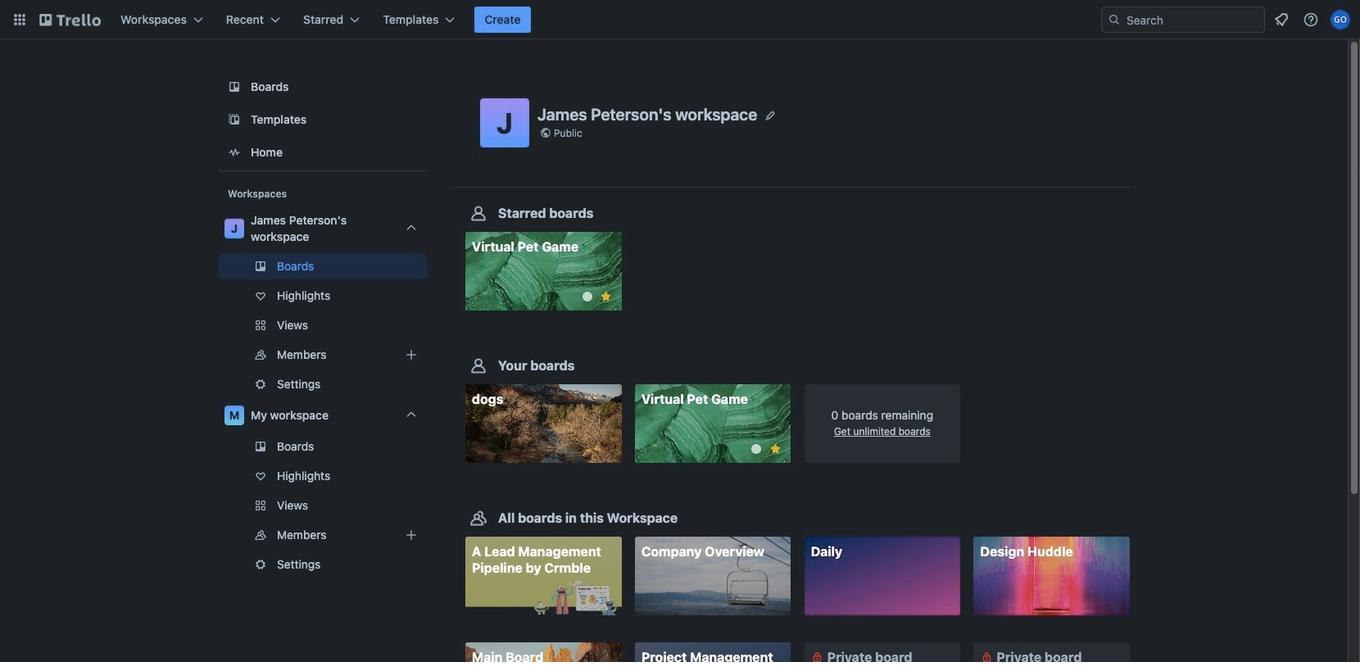 Task type: vqa. For each thing, say whether or not it's contained in the screenshot.
1st is
no



Task type: locate. For each thing, give the bounding box(es) containing it.
open information menu image
[[1303, 11, 1319, 28]]

there is new activity on this board. image
[[752, 444, 761, 454]]

1 vertical spatial add image
[[401, 525, 421, 545]]

primary element
[[0, 0, 1360, 39]]

Search field
[[1121, 8, 1264, 31]]

0 vertical spatial add image
[[401, 345, 421, 365]]

click to unstar this board. it will be removed from your starred list. image
[[768, 442, 783, 457]]

home image
[[224, 143, 244, 162]]

2 add image from the top
[[401, 525, 421, 545]]

click to unstar this board. it will be removed from your starred list. image
[[599, 289, 613, 304]]

add image
[[401, 345, 421, 365], [401, 525, 421, 545]]

board image
[[224, 77, 244, 97]]

1 add image from the top
[[401, 345, 421, 365]]



Task type: describe. For each thing, give the bounding box(es) containing it.
there is new activity on this board. image
[[582, 292, 592, 302]]

gary orlando (garyorlando) image
[[1331, 10, 1350, 29]]

search image
[[1108, 13, 1121, 26]]

sm image
[[979, 649, 995, 662]]

sm image
[[809, 649, 826, 662]]

template board image
[[224, 110, 244, 129]]

back to home image
[[39, 7, 101, 33]]

0 notifications image
[[1272, 10, 1291, 29]]



